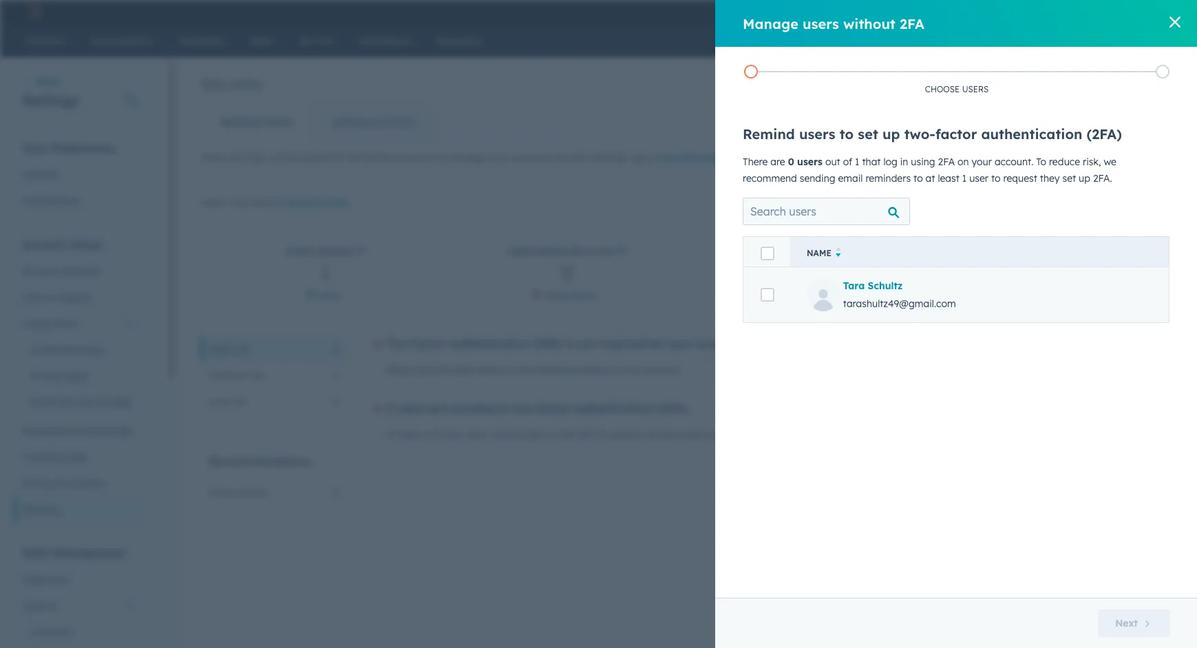 Task type: locate. For each thing, give the bounding box(es) containing it.
more actions
[[209, 486, 268, 499]]

(2fa) for 0 users are enrolled in two-factor authentication (2fa)
[[659, 402, 687, 415]]

2 vertical spatial &
[[58, 477, 65, 490]]

there are 0 users out of 1 that log in using 2fa on your account.
[[743, 156, 1034, 168]]

settings & activity
[[333, 116, 417, 128]]

settings down back in the top left of the page
[[22, 92, 78, 109]]

up
[[883, 125, 901, 143], [1079, 172, 1091, 185]]

0 horizontal spatial (2fa)
[[534, 337, 563, 351]]

0 vertical spatial 2
[[1154, 6, 1159, 17]]

in right sign
[[546, 428, 554, 441]]

low
[[209, 395, 227, 408]]

menu containing apoptosis studios 2
[[845, 0, 1181, 22]]

to up they
[[1037, 156, 1047, 168]]

security left risks
[[285, 196, 323, 209]]

private apps link
[[14, 363, 144, 389]]

& left the activity
[[373, 116, 380, 128]]

1 inside to reduce risk, we recommend sending email reminders to at least 1 user to request they set up 2fa.
[[963, 172, 967, 185]]

0 horizontal spatial two-
[[513, 402, 538, 415]]

reduce right helps
[[479, 364, 510, 376]]

1 vertical spatial factor
[[413, 337, 447, 351]]

1 vertical spatial least
[[399, 428, 421, 441]]

Search users search field
[[743, 198, 911, 225]]

account for account setup
[[22, 238, 67, 251]]

settings
[[229, 152, 265, 164]]

risk for high risk
[[233, 343, 249, 355]]

preferences
[[701, 152, 757, 164]]

1 vertical spatial settings
[[333, 116, 370, 128]]

0 horizontal spatial users
[[22, 291, 48, 304]]

(2fa) left the is
[[534, 337, 563, 351]]

. up recommend at top
[[757, 152, 760, 164]]

2fa.
[[1094, 172, 1113, 185]]

unauthorized left access. on the bottom of the page
[[644, 428, 704, 441]]

account defaults
[[22, 265, 100, 278]]

reduce up they
[[1050, 156, 1081, 168]]

settings up the
[[333, 116, 370, 128]]

connected apps link
[[14, 337, 144, 363]]

1 vertical spatial apps
[[65, 370, 88, 382]]

0 horizontal spatial reduce
[[479, 364, 510, 376]]

apps up "private apps" link
[[82, 344, 105, 356]]

two- up sign
[[513, 402, 538, 415]]

2 good button from the left
[[802, 290, 823, 300]]

enrolled up needs
[[537, 246, 583, 257]]

2 for more actions
[[333, 486, 338, 499]]

.
[[757, 152, 760, 164], [349, 196, 351, 209]]

in up should
[[499, 402, 509, 415]]

1 vertical spatial unauthorized
[[644, 428, 704, 441]]

2fa
[[900, 15, 925, 32], [939, 156, 956, 168], [599, 246, 614, 257], [433, 364, 449, 376], [579, 428, 595, 441]]

0 horizontal spatial authentication
[[450, 337, 531, 351]]

learn
[[200, 196, 226, 209]]

2 horizontal spatial &
[[373, 116, 380, 128]]

reduce right with on the bottom of page
[[610, 428, 641, 441]]

two- for up
[[905, 125, 936, 143]]

1 vertical spatial security
[[220, 116, 260, 128]]

(2fa)
[[1087, 125, 1123, 143], [534, 337, 563, 351], [659, 402, 687, 415]]

next
[[1116, 617, 1139, 630]]

1 vertical spatial set
[[1063, 172, 1077, 185]]

general
[[22, 169, 57, 181]]

risk right low
[[230, 395, 246, 408]]

1 horizontal spatial users
[[507, 246, 535, 257]]

1 account from the top
[[22, 238, 67, 251]]

up left 2fa.
[[1079, 172, 1091, 185]]

2 for high risk
[[333, 343, 338, 355]]

account. for your
[[643, 364, 682, 376]]

are up recommend at top
[[771, 156, 786, 168]]

security preferences link
[[660, 152, 757, 164]]

account. up request
[[995, 156, 1034, 168]]

1 down super admins
[[322, 260, 330, 284]]

2 vertical spatial security
[[22, 504, 59, 516]]

there
[[743, 156, 768, 168]]

security
[[553, 152, 589, 164], [660, 152, 698, 164], [285, 196, 323, 209]]

are down requiring
[[429, 402, 448, 415]]

0 horizontal spatial factor
[[413, 337, 447, 351]]

2 horizontal spatial account.
[[995, 156, 1034, 168]]

notifications link
[[14, 188, 144, 214]]

0 vertical spatial unauthorized
[[512, 364, 572, 376]]

your left should
[[443, 428, 463, 441]]

1 vertical spatial .
[[349, 196, 351, 209]]

1 vertical spatial (2fa)
[[534, 337, 563, 351]]

1 vertical spatial account
[[22, 265, 59, 278]]

next button
[[1099, 610, 1170, 637]]

tracking code link
[[14, 444, 144, 470]]

integrations
[[22, 318, 78, 330]]

set up the that
[[859, 125, 879, 143]]

two- up using
[[905, 125, 936, 143]]

1 horizontal spatial reduce
[[610, 428, 641, 441]]

of
[[844, 156, 853, 168], [431, 428, 440, 441]]

2
[[1154, 6, 1159, 17], [333, 343, 338, 355], [333, 486, 338, 499]]

account up 'users & teams'
[[22, 265, 59, 278]]

authentication up helps
[[450, 337, 531, 351]]

your up the user
[[972, 156, 993, 168]]

(2fa) up we
[[1087, 125, 1123, 143]]

0 good
[[802, 260, 823, 300]]

inactive
[[765, 246, 808, 257]]

1 left the that
[[856, 156, 860, 168]]

enrolled down helps
[[451, 402, 496, 415]]

settings inside the settings & activity link
[[333, 116, 370, 128]]

risk right medium
[[248, 369, 264, 382]]

0 vertical spatial &
[[373, 116, 380, 128]]

personal
[[512, 152, 551, 164]]

0 horizontal spatial good button
[[319, 290, 340, 300]]

1 vertical spatial &
[[50, 291, 57, 304]]

1 right at
[[424, 428, 428, 441]]

Search HubSpot search field
[[1004, 29, 1173, 52]]

objects button
[[14, 593, 144, 619]]

authentication up request
[[982, 125, 1083, 143]]

apoptosis
[[1076, 6, 1118, 17]]

your preferences
[[22, 141, 115, 155]]

account. down for in the right of the page
[[643, 364, 682, 376]]

(2fa) for remind users to set up two-factor authentication (2fa)
[[1087, 125, 1123, 143]]

factor up requiring
[[413, 337, 447, 351]]

2 vertical spatial (2fa)
[[659, 402, 687, 415]]

notifications button
[[1026, 0, 1049, 22]]

1 horizontal spatial two-
[[905, 125, 936, 143]]

good button down admins
[[319, 290, 340, 300]]

authentication
[[982, 125, 1083, 143], [450, 337, 531, 351], [574, 402, 655, 415]]

0 horizontal spatial of
[[431, 428, 440, 441]]

settings for settings
[[22, 92, 78, 109]]

two-
[[905, 125, 936, 143], [513, 402, 538, 415]]

your right for in the right of the page
[[669, 337, 694, 351]]

1 horizontal spatial of
[[844, 156, 853, 168]]

your down required
[[620, 364, 640, 376]]

be
[[285, 152, 296, 164]]

1 horizontal spatial account.
[[643, 364, 682, 376]]

0 vertical spatial are
[[771, 156, 786, 168]]

settings for settings & activity
[[333, 116, 370, 128]]

your
[[22, 141, 47, 155]]

set right they
[[1063, 172, 1077, 185]]

1 horizontal spatial good
[[802, 290, 823, 300]]

1 horizontal spatial (2fa)
[[659, 402, 687, 415]]

0 horizontal spatial to
[[435, 152, 445, 164]]

2 good from the left
[[802, 290, 823, 300]]

good button
[[319, 290, 340, 300], [802, 290, 823, 300]]

close image
[[1170, 17, 1181, 28]]

1 horizontal spatial least
[[938, 172, 960, 185]]

1 good button from the left
[[319, 290, 340, 300]]

security risks link
[[285, 196, 349, 209]]

security up security center link
[[200, 73, 264, 94]]

0 vertical spatial .
[[757, 152, 760, 164]]

users up out
[[800, 125, 836, 143]]

to right access
[[608, 364, 617, 376]]

account up account defaults
[[22, 238, 67, 251]]

recommend
[[743, 172, 798, 185]]

factor up on
[[936, 125, 978, 143]]

1 vertical spatial 2
[[333, 343, 338, 355]]

0 horizontal spatial enrolled
[[451, 402, 496, 415]]

menu
[[845, 0, 1181, 22]]

tara schultz image
[[1060, 5, 1073, 17]]

to left the
[[336, 152, 345, 164]]

1 horizontal spatial &
[[58, 477, 65, 490]]

1 horizontal spatial unauthorized
[[644, 428, 704, 441]]

2 vertical spatial risk
[[230, 395, 246, 408]]

your preferences element
[[14, 141, 144, 214]]

factor
[[936, 125, 978, 143], [413, 337, 447, 351], [538, 402, 571, 415]]

& right privacy
[[58, 477, 65, 490]]

0 vertical spatial of
[[844, 156, 853, 168]]

least inside to reduce risk, we recommend sending email reminders to at least 1 user to request they set up 2fa.
[[938, 172, 960, 185]]

0 horizontal spatial are
[[429, 402, 448, 415]]

upgrade image
[[854, 6, 867, 19]]

(2fa) down for in the right of the page
[[659, 402, 687, 415]]

security down privacy
[[22, 504, 59, 516]]

set inside to reduce risk, we recommend sending email reminders to at least 1 user to request they set up 2fa.
[[1063, 172, 1077, 185]]

security left 'settings,'
[[553, 152, 589, 164]]

good button down name at the top right
[[802, 290, 823, 300]]

0 vertical spatial (2fa)
[[1087, 125, 1123, 143]]

account defaults link
[[14, 258, 144, 284]]

0 vertical spatial risk
[[233, 343, 249, 355]]

1 horizontal spatial to
[[1037, 156, 1047, 168]]

factor up at least 1 of your users should sign in with 2fa to reduce unauthorized access.
[[538, 402, 571, 415]]

using
[[912, 156, 936, 168]]

settings & activity link
[[313, 105, 436, 138]]

good down name at the top right
[[802, 290, 823, 300]]

0 vertical spatial two-
[[905, 125, 936, 143]]

0 vertical spatial up
[[883, 125, 901, 143]]

2 horizontal spatial reduce
[[1050, 156, 1081, 168]]

account setup
[[22, 238, 102, 251]]

name
[[807, 248, 832, 258]]

entire
[[365, 152, 391, 164]]

to left at
[[914, 172, 924, 185]]

1 good from the left
[[319, 290, 340, 300]]

consent
[[68, 477, 105, 490]]

menu item
[[918, 0, 921, 22]]

your
[[489, 152, 509, 164], [972, 156, 993, 168], [669, 337, 694, 351], [620, 364, 640, 376], [443, 428, 463, 441]]

authentication down access
[[574, 402, 655, 415]]

0 vertical spatial apps
[[82, 344, 105, 356]]

name button
[[791, 237, 1170, 267]]

request
[[1004, 172, 1038, 185]]

1 vertical spatial up
[[1079, 172, 1091, 185]]

users for 0 users are enrolled in two-factor authentication (2fa)
[[397, 402, 426, 415]]

least
[[938, 172, 960, 185], [399, 428, 421, 441]]

1 horizontal spatial settings
[[333, 116, 370, 128]]

good
[[319, 290, 340, 300], [802, 290, 823, 300]]

1 horizontal spatial set
[[1063, 172, 1077, 185]]

at
[[926, 172, 936, 185]]

0 vertical spatial account
[[22, 238, 67, 251]]

risks
[[326, 196, 349, 209]]

high
[[209, 343, 230, 355]]

to inside to reduce risk, we recommend sending email reminders to at least 1 user to request they set up 2fa.
[[1037, 156, 1047, 168]]

factor for enrolled
[[538, 402, 571, 415]]

0 vertical spatial set
[[859, 125, 879, 143]]

tara schultz tarashultz49@gmail.com
[[844, 280, 957, 310]]

1 horizontal spatial authentication
[[574, 402, 655, 415]]

& left teams
[[50, 291, 57, 304]]

will
[[268, 152, 282, 164]]

1 horizontal spatial up
[[1079, 172, 1091, 185]]

0 vertical spatial least
[[938, 172, 960, 185]]

0 horizontal spatial settings
[[22, 92, 78, 109]]

0 vertical spatial settings
[[22, 92, 78, 109]]

applied
[[299, 152, 333, 164]]

two- for in
[[513, 402, 538, 415]]

1 horizontal spatial factor
[[538, 402, 571, 415]]

reduce inside to reduce risk, we recommend sending email reminders to at least 1 user to request they set up 2fa.
[[1050, 156, 1081, 168]]

users for manage users without 2fa
[[803, 15, 840, 32]]

navigation
[[200, 105, 437, 139]]

1 vertical spatial two-
[[513, 402, 538, 415]]

security right go
[[660, 152, 698, 164]]

to left manage
[[435, 152, 445, 164]]

help button
[[980, 0, 1003, 22]]

users down requiring
[[397, 402, 426, 415]]

notifications
[[22, 195, 81, 207]]

schultz
[[868, 280, 903, 292]]

2 vertical spatial authentication
[[574, 402, 655, 415]]

1 left the user
[[963, 172, 967, 185]]

choose users list
[[745, 62, 1170, 98]]

0 users are enrolled in two-factor authentication (2fa)
[[386, 402, 687, 415]]

inactive users
[[765, 246, 839, 257]]

0 vertical spatial reduce
[[1050, 156, 1081, 168]]

apps up service
[[65, 370, 88, 382]]

1 vertical spatial enrolled
[[451, 402, 496, 415]]

2 vertical spatial reduce
[[610, 428, 641, 441]]

. down the
[[349, 196, 351, 209]]

users
[[507, 246, 535, 257], [811, 246, 839, 257], [22, 291, 48, 304]]

security up settings
[[220, 116, 260, 128]]

0 horizontal spatial good
[[319, 290, 340, 300]]

1 horizontal spatial good button
[[802, 290, 823, 300]]

to right with on the bottom of page
[[598, 428, 608, 441]]

apoptosis studios 2 button
[[1052, 0, 1180, 22]]

0 inside 0 good
[[803, 260, 815, 284]]

of right out
[[844, 156, 853, 168]]

unauthorized down "two-factor authentication (2fa) is not required for your account"
[[512, 364, 572, 376]]

users left upgrade icon
[[803, 15, 840, 32]]

0 horizontal spatial &
[[50, 291, 57, 304]]

2 horizontal spatial (2fa)
[[1087, 125, 1123, 143]]

1 horizontal spatial enrolled
[[537, 246, 583, 257]]

risk
[[233, 343, 249, 355], [248, 369, 264, 382], [230, 395, 246, 408]]

tarashultz49@gmail.com
[[844, 298, 957, 310]]

risk right high
[[233, 343, 249, 355]]

1 vertical spatial risk
[[248, 369, 264, 382]]

2 horizontal spatial factor
[[936, 125, 978, 143]]

2 account from the top
[[22, 265, 59, 278]]

2 horizontal spatial authentication
[[982, 125, 1083, 143]]

requiring
[[386, 364, 430, 376]]

needs
[[545, 290, 570, 300]]

0 vertical spatial factor
[[936, 125, 978, 143]]

sign
[[525, 428, 543, 441]]

tara
[[844, 280, 865, 292]]

required
[[600, 337, 646, 351]]

0 horizontal spatial security
[[285, 196, 323, 209]]

2 vertical spatial factor
[[538, 402, 571, 415]]

2 vertical spatial 2
[[333, 486, 338, 499]]

1 vertical spatial are
[[429, 402, 448, 415]]

users up the sending
[[798, 156, 823, 168]]

users inside account setup element
[[22, 291, 48, 304]]

good down admins
[[319, 290, 340, 300]]

0 vertical spatial authentication
[[982, 125, 1083, 143]]

1 vertical spatial authentication
[[450, 337, 531, 351]]

security inside security link
[[22, 504, 59, 516]]

code
[[63, 451, 87, 464]]

account. right entire
[[394, 152, 433, 164]]

objects
[[22, 600, 57, 612]]

risk,
[[1084, 156, 1102, 168]]

up up log
[[883, 125, 901, 143]]

reminders
[[866, 172, 911, 185]]

0 horizontal spatial account.
[[394, 152, 433, 164]]

2 horizontal spatial security
[[660, 152, 698, 164]]

super admins
[[286, 246, 352, 257]]

hubspot image
[[25, 3, 41, 19]]

of right at
[[431, 428, 440, 441]]



Task type: vqa. For each thing, say whether or not it's contained in the screenshot.
the bottommost set
yes



Task type: describe. For each thing, give the bounding box(es) containing it.
management
[[52, 546, 125, 560]]

properties link
[[14, 567, 144, 593]]

email service provider
[[30, 396, 132, 408]]

the
[[348, 152, 362, 164]]

authentication for up
[[982, 125, 1083, 143]]

without
[[844, 15, 896, 32]]

high risk
[[209, 343, 249, 355]]

security center
[[220, 116, 294, 128]]

downloads
[[81, 425, 131, 437]]

needs review
[[545, 290, 597, 300]]

on
[[958, 156, 970, 168]]

1 horizontal spatial .
[[757, 152, 760, 164]]

two-
[[386, 337, 413, 351]]

2 inside apoptosis studios 2 popup button
[[1154, 6, 1159, 17]]

for
[[650, 337, 666, 351]]

account. for entire
[[394, 152, 433, 164]]

1 vertical spatial of
[[431, 428, 440, 441]]

users
[[963, 84, 989, 94]]

provider
[[94, 396, 132, 408]]

to up out
[[840, 125, 854, 143]]

remind
[[743, 125, 795, 143]]

users for users enrolled in 2fa
[[507, 246, 535, 257]]

super
[[286, 246, 314, 257]]

descending sort. press to sort ascending. image
[[836, 247, 841, 257]]

tracking
[[22, 451, 60, 464]]

apps for private apps
[[65, 370, 88, 382]]

go
[[633, 152, 645, 164]]

0 horizontal spatial .
[[349, 196, 351, 209]]

log
[[884, 156, 898, 168]]

help image
[[985, 6, 998, 19]]

0 horizontal spatial up
[[883, 125, 901, 143]]

back link
[[22, 74, 61, 91]]

at
[[386, 428, 396, 441]]

access
[[575, 364, 605, 376]]

actions
[[234, 486, 268, 499]]

4
[[332, 395, 338, 408]]

users enrolled in 2fa
[[507, 246, 614, 257]]

choose users
[[926, 84, 989, 94]]

0 vertical spatial enrolled
[[537, 246, 583, 257]]

email
[[839, 172, 863, 185]]

in up review on the left top
[[586, 246, 597, 257]]

account
[[698, 337, 742, 351]]

preferences
[[51, 141, 115, 155]]

navigation containing security center
[[200, 105, 437, 139]]

& for account setup
[[50, 291, 57, 304]]

that
[[863, 156, 881, 168]]

these settings will be applied to the entire account. to manage your personal security settings, go to security preferences .
[[200, 152, 760, 164]]

marketplace downloads link
[[14, 418, 144, 444]]

not
[[578, 337, 596, 351]]

account setup element
[[14, 237, 144, 523]]

marketplace
[[22, 425, 78, 437]]

calling icon image
[[927, 6, 940, 18]]

remind users to set up two-factor authentication (2fa)
[[743, 125, 1123, 143]]

search image
[[1169, 36, 1179, 45]]

users for users & teams
[[22, 291, 48, 304]]

calling icon button
[[922, 2, 945, 20]]

private
[[30, 370, 62, 382]]

defaults
[[62, 265, 100, 278]]

security link
[[14, 497, 144, 523]]

users for remind users to set up two-factor authentication (2fa)
[[800, 125, 836, 143]]

user
[[970, 172, 989, 185]]

0 horizontal spatial least
[[399, 428, 421, 441]]

requiring 2fa helps reduce unauthorized access to your account.
[[386, 364, 682, 376]]

2 horizontal spatial users
[[811, 246, 839, 257]]

to right go
[[647, 152, 657, 164]]

general link
[[14, 162, 144, 188]]

sending
[[800, 172, 836, 185]]

data management element
[[14, 546, 144, 648]]

1 vertical spatial reduce
[[479, 364, 510, 376]]

your right manage
[[489, 152, 509, 164]]

integrations button
[[14, 311, 144, 337]]

settings image
[[1008, 6, 1021, 18]]

marketplaces button
[[948, 0, 977, 22]]

0 vertical spatial security
[[200, 73, 264, 94]]

descending sort. press to sort ascending. element
[[836, 247, 841, 259]]

service
[[58, 396, 92, 408]]

account for account defaults
[[22, 265, 59, 278]]

activity
[[383, 116, 417, 128]]

apoptosis studios 2
[[1076, 6, 1159, 17]]

security inside security center link
[[220, 116, 260, 128]]

up inside to reduce risk, we recommend sending email reminders to at least 1 user to request they set up 2fa.
[[1079, 172, 1091, 185]]

users & teams
[[22, 291, 89, 304]]

manage
[[743, 15, 799, 32]]

center
[[262, 116, 294, 128]]

manage users without 2fa
[[743, 15, 925, 32]]

more
[[229, 196, 252, 209]]

hubspot link
[[17, 3, 52, 19]]

back
[[37, 75, 61, 87]]

studios
[[1120, 6, 1152, 17]]

risk for low risk
[[230, 395, 246, 408]]

medium
[[209, 369, 245, 382]]

0 horizontal spatial unauthorized
[[512, 364, 572, 376]]

search button
[[1162, 29, 1186, 52]]

settings link
[[1006, 4, 1023, 18]]

to right the user
[[992, 172, 1001, 185]]

authentication for in
[[574, 402, 655, 415]]

risk for medium risk
[[248, 369, 264, 382]]

they
[[1041, 172, 1060, 185]]

factor for set
[[936, 125, 978, 143]]

data
[[22, 546, 49, 560]]

& for security
[[373, 116, 380, 128]]

learn more about security risks .
[[200, 196, 351, 209]]

notifications image
[[1032, 6, 1044, 19]]

more
[[209, 486, 232, 499]]

1 horizontal spatial are
[[771, 156, 786, 168]]

privacy & consent
[[22, 477, 105, 490]]

marketplaces image
[[956, 6, 969, 19]]

teams
[[60, 291, 89, 304]]

in right log
[[901, 156, 909, 168]]

1 horizontal spatial security
[[553, 152, 589, 164]]

users left should
[[466, 428, 489, 441]]

settings,
[[592, 152, 630, 164]]

marketplace downloads
[[22, 425, 131, 437]]

apps for connected apps
[[82, 344, 105, 356]]

low risk
[[209, 395, 246, 408]]

email
[[30, 396, 56, 408]]

0 horizontal spatial set
[[859, 125, 879, 143]]



